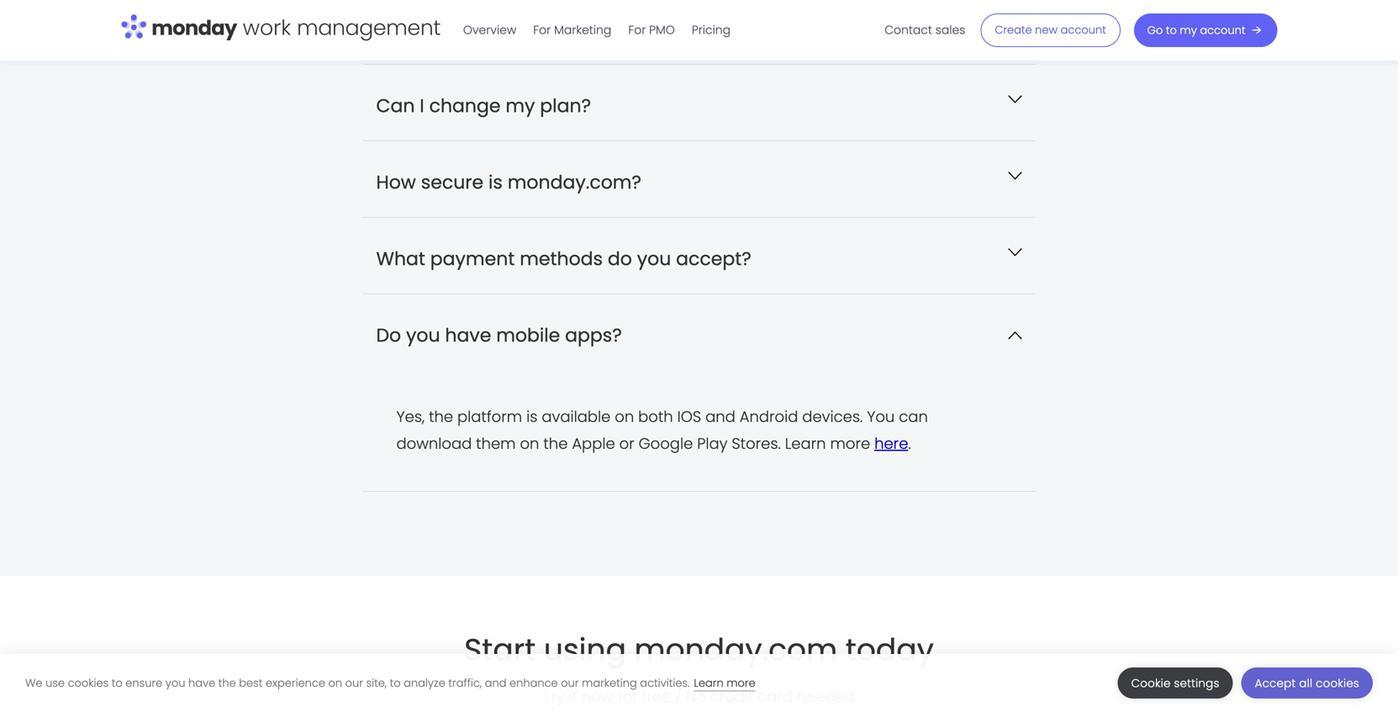 Task type: locate. For each thing, give the bounding box(es) containing it.
the down available
[[544, 433, 568, 454]]

1 cookies from the left
[[68, 676, 109, 691]]

0 horizontal spatial my
[[506, 93, 535, 118]]

more
[[830, 433, 870, 454], [727, 676, 756, 691]]

our
[[345, 676, 363, 691], [561, 676, 579, 691]]

our left now
[[561, 676, 579, 691]]

have inside dropdown button
[[445, 322, 491, 348]]

mobile
[[496, 322, 560, 348]]

yes, the platform is available on both ios and android devices. you can download them on the apple or google play stores. learn more
[[396, 406, 928, 454]]

1 horizontal spatial our
[[561, 676, 579, 691]]

2 vertical spatial on
[[328, 676, 342, 691]]

here
[[875, 433, 908, 454]]

1 vertical spatial is
[[526, 406, 538, 427]]

0 vertical spatial on
[[615, 406, 634, 427]]

have
[[445, 322, 491, 348], [188, 676, 215, 691]]

learn inside yes, the platform is available on both ios and android devices. you can download them on the apple or google play stores. learn more
[[785, 433, 826, 454]]

my right go
[[1180, 23, 1197, 38]]

my inside dropdown button
[[506, 93, 535, 118]]

is
[[489, 169, 503, 195], [526, 406, 538, 427]]

learn down devices.
[[785, 433, 826, 454]]

to left ensure
[[112, 676, 123, 691]]

have left mobile
[[445, 322, 491, 348]]

what
[[376, 246, 425, 271]]

1 vertical spatial more
[[727, 676, 756, 691]]

1 horizontal spatial the
[[429, 406, 453, 427]]

on right them
[[520, 433, 539, 454]]

2 horizontal spatial the
[[544, 433, 568, 454]]

do
[[376, 322, 401, 348]]

how
[[376, 169, 416, 195]]

1 horizontal spatial have
[[445, 322, 491, 348]]

to
[[1166, 23, 1177, 38], [112, 676, 123, 691], [390, 676, 401, 691]]

or
[[619, 433, 635, 454]]

google
[[639, 433, 693, 454]]

0 horizontal spatial you
[[165, 676, 185, 691]]

and inside yes, the platform is available on both ios and android devices. you can download them on the apple or google play stores. learn more
[[706, 406, 736, 427]]

1 vertical spatial on
[[520, 433, 539, 454]]

0 horizontal spatial account
[[1061, 22, 1106, 37]]

is right the platform
[[526, 406, 538, 427]]

1 horizontal spatial account
[[1200, 23, 1246, 38]]

best
[[239, 676, 263, 691]]

marketing
[[582, 676, 637, 691]]

1 horizontal spatial learn
[[785, 433, 826, 454]]

1 horizontal spatial on
[[520, 433, 539, 454]]

1 horizontal spatial and
[[706, 406, 736, 427]]

cookies
[[68, 676, 109, 691], [1316, 676, 1360, 691]]

0 horizontal spatial learn
[[694, 676, 724, 691]]

2 vertical spatial you
[[165, 676, 185, 691]]

for
[[533, 22, 551, 38], [628, 22, 646, 38]]

for marketing link
[[525, 17, 620, 44]]

for pmo link
[[620, 17, 683, 44]]

my inside 'button'
[[1180, 23, 1197, 38]]

to right site,
[[390, 676, 401, 691]]

pricing link
[[683, 17, 739, 44]]

and up play
[[706, 406, 736, 427]]

1 for from the left
[[533, 22, 551, 38]]

learn
[[785, 433, 826, 454], [694, 676, 724, 691]]

1 horizontal spatial for
[[628, 22, 646, 38]]

the left best
[[218, 676, 236, 691]]

/
[[675, 686, 682, 707]]

now
[[582, 686, 613, 707]]

1 horizontal spatial more
[[830, 433, 870, 454]]

for for for pmo
[[628, 22, 646, 38]]

my left the plan?
[[506, 93, 535, 118]]

1 horizontal spatial is
[[526, 406, 538, 427]]

1 vertical spatial my
[[506, 93, 535, 118]]

0 horizontal spatial is
[[489, 169, 503, 195]]

more down monday.com
[[727, 676, 756, 691]]

1 horizontal spatial you
[[406, 322, 440, 348]]

do
[[608, 246, 632, 271]]

0 horizontal spatial to
[[112, 676, 123, 691]]

0 vertical spatial have
[[445, 322, 491, 348]]

accept?
[[676, 246, 752, 271]]

create new account
[[995, 22, 1106, 37]]

is right 'secure'
[[489, 169, 503, 195]]

have left best
[[188, 676, 215, 691]]

1 vertical spatial and
[[485, 676, 507, 691]]

0 horizontal spatial for
[[533, 22, 551, 38]]

dialog containing cookie settings
[[0, 654, 1398, 712]]

settings
[[1174, 676, 1220, 691]]

accept
[[1255, 676, 1296, 691]]

experience
[[266, 676, 325, 691]]

here .
[[875, 433, 911, 454]]

0 horizontal spatial and
[[485, 676, 507, 691]]

play
[[697, 433, 728, 454]]

is inside dropdown button
[[489, 169, 503, 195]]

the up the download
[[429, 406, 453, 427]]

2 for from the left
[[628, 22, 646, 38]]

and
[[706, 406, 736, 427], [485, 676, 507, 691]]

account right the new
[[1061, 22, 1106, 37]]

cookies inside button
[[1316, 676, 1360, 691]]

cookies right use
[[68, 676, 109, 691]]

overview
[[463, 22, 517, 38]]

more down devices.
[[830, 433, 870, 454]]

more inside dialog
[[727, 676, 756, 691]]

0 horizontal spatial have
[[188, 676, 215, 691]]

android
[[740, 406, 798, 427]]

no
[[686, 686, 706, 707]]

cookies right all
[[1316, 676, 1360, 691]]

on right experience
[[328, 676, 342, 691]]

for left marketing
[[533, 22, 551, 38]]

on up or at the left of page
[[615, 406, 634, 427]]

devices.
[[802, 406, 863, 427]]

contact sales link
[[876, 17, 974, 44]]

here link
[[875, 433, 908, 454]]

0 vertical spatial learn
[[785, 433, 826, 454]]

1 vertical spatial you
[[406, 322, 440, 348]]

0 vertical spatial and
[[706, 406, 736, 427]]

.
[[908, 433, 911, 454]]

0 horizontal spatial our
[[345, 676, 363, 691]]

0 vertical spatial the
[[429, 406, 453, 427]]

2 cookies from the left
[[1316, 676, 1360, 691]]

and right traffic,
[[485, 676, 507, 691]]

and inside dialog
[[485, 676, 507, 691]]

1 vertical spatial have
[[188, 676, 215, 691]]

for for for marketing
[[533, 22, 551, 38]]

0 vertical spatial is
[[489, 169, 503, 195]]

for left pmo
[[628, 22, 646, 38]]

account right go
[[1200, 23, 1246, 38]]

0 vertical spatial more
[[830, 433, 870, 454]]

account inside "button"
[[1061, 22, 1106, 37]]

2 our from the left
[[561, 676, 579, 691]]

the
[[429, 406, 453, 427], [544, 433, 568, 454], [218, 676, 236, 691]]

2 horizontal spatial you
[[637, 246, 671, 271]]

learn right / on the left bottom of the page
[[694, 676, 724, 691]]

2 vertical spatial the
[[218, 676, 236, 691]]

0 vertical spatial my
[[1180, 23, 1197, 38]]

1 horizontal spatial cookies
[[1316, 676, 1360, 691]]

go to my account
[[1148, 23, 1246, 38]]

we
[[25, 676, 42, 691]]

0 horizontal spatial the
[[218, 676, 236, 691]]

account
[[1061, 22, 1106, 37], [1200, 23, 1246, 38]]

the inside dialog
[[218, 676, 236, 691]]

methods
[[520, 246, 603, 271]]

0 horizontal spatial cookies
[[68, 676, 109, 691]]

0 horizontal spatial more
[[727, 676, 756, 691]]

monday.com
[[634, 628, 838, 671]]

0 vertical spatial you
[[637, 246, 671, 271]]

2 horizontal spatial on
[[615, 406, 634, 427]]

account inside 'button'
[[1200, 23, 1246, 38]]

traffic,
[[448, 676, 482, 691]]

to right go
[[1166, 23, 1177, 38]]

activities.
[[640, 676, 690, 691]]

our left site,
[[345, 676, 363, 691]]

credit
[[710, 686, 754, 707]]

my
[[1180, 23, 1197, 38], [506, 93, 535, 118]]

1 horizontal spatial my
[[1180, 23, 1197, 38]]

all
[[1299, 676, 1313, 691]]

monday.com work management image
[[121, 11, 441, 46]]

2 horizontal spatial to
[[1166, 23, 1177, 38]]

we use cookies to ensure you have the best experience on our site, to analyze traffic, and enhance our marketing activities. learn more
[[25, 676, 756, 691]]

dialog
[[0, 654, 1398, 712]]



Task type: describe. For each thing, give the bounding box(es) containing it.
change
[[429, 93, 501, 118]]

for marketing
[[533, 22, 612, 38]]

0 horizontal spatial on
[[328, 676, 342, 691]]

do you have mobile apps? region
[[396, 403, 1002, 457]]

start using monday.com today
[[464, 628, 934, 671]]

download
[[396, 433, 472, 454]]

for
[[618, 686, 638, 707]]

can i change my plan? button
[[363, 65, 1036, 140]]

main element
[[455, 0, 1278, 61]]

1 vertical spatial learn
[[694, 676, 724, 691]]

yes,
[[396, 406, 425, 427]]

ios
[[677, 406, 701, 427]]

pmo
[[649, 22, 675, 38]]

learn more link
[[694, 676, 756, 692]]

can
[[899, 406, 928, 427]]

1 horizontal spatial to
[[390, 676, 401, 691]]

new
[[1035, 22, 1058, 37]]

can i change my plan?
[[376, 93, 591, 118]]

overview link
[[455, 17, 525, 44]]

it
[[569, 686, 578, 707]]

site,
[[366, 676, 387, 691]]

cookie settings
[[1131, 676, 1220, 691]]

how secure is monday.com?
[[376, 169, 642, 195]]

you
[[867, 406, 895, 427]]

apple
[[572, 433, 615, 454]]

to inside 'button'
[[1166, 23, 1177, 38]]

available
[[542, 406, 611, 427]]

platform
[[457, 406, 522, 427]]

cookies for all
[[1316, 676, 1360, 691]]

cookies for use
[[68, 676, 109, 691]]

stores.
[[732, 433, 781, 454]]

free
[[642, 686, 671, 707]]

use
[[45, 676, 65, 691]]

do you have mobile apps?
[[376, 322, 622, 348]]

card
[[758, 686, 793, 707]]

go
[[1148, 23, 1163, 38]]

sales
[[936, 22, 966, 38]]

both
[[638, 406, 673, 427]]

you inside dialog
[[165, 676, 185, 691]]

create new account button
[[981, 13, 1121, 47]]

1 vertical spatial the
[[544, 433, 568, 454]]

1 our from the left
[[345, 676, 363, 691]]

start
[[464, 628, 536, 671]]

how secure is monday.com? button
[[363, 141, 1036, 217]]

create
[[995, 22, 1032, 37]]

them
[[476, 433, 516, 454]]

today
[[846, 628, 934, 671]]

monday.com?
[[508, 169, 642, 195]]

do you have mobile apps? button
[[363, 294, 1036, 370]]

is inside yes, the platform is available on both ios and android devices. you can download them on the apple or google play stores. learn more
[[526, 406, 538, 427]]

cookie
[[1131, 676, 1171, 691]]

contact
[[885, 22, 932, 38]]

what payment methods do you accept? button
[[363, 218, 1036, 293]]

using
[[544, 628, 626, 671]]

secure
[[421, 169, 484, 195]]

enhance
[[510, 676, 558, 691]]

apps?
[[565, 322, 622, 348]]

cookie settings button
[[1118, 668, 1233, 699]]

accept all cookies
[[1255, 676, 1360, 691]]

i
[[420, 93, 424, 118]]

accept all cookies button
[[1242, 668, 1373, 699]]

ensure
[[126, 676, 162, 691]]

analyze
[[404, 676, 446, 691]]

go to my account button
[[1134, 13, 1278, 47]]

more inside yes, the platform is available on both ios and android devices. you can download them on the apple or google play stores. learn more
[[830, 433, 870, 454]]

what payment methods do you accept?
[[376, 246, 752, 271]]

marketing
[[554, 22, 612, 38]]

pricing
[[692, 22, 731, 38]]

payment
[[430, 246, 515, 271]]

needed
[[797, 686, 855, 707]]

try it now for free / no credit card needed
[[543, 686, 855, 707]]

for pmo
[[628, 22, 675, 38]]

try
[[543, 686, 565, 707]]

can
[[376, 93, 415, 118]]

contact sales
[[885, 22, 966, 38]]

plan?
[[540, 93, 591, 118]]



Task type: vqa. For each thing, say whether or not it's contained in the screenshot.
What payment methods do you accept? dropdown button
yes



